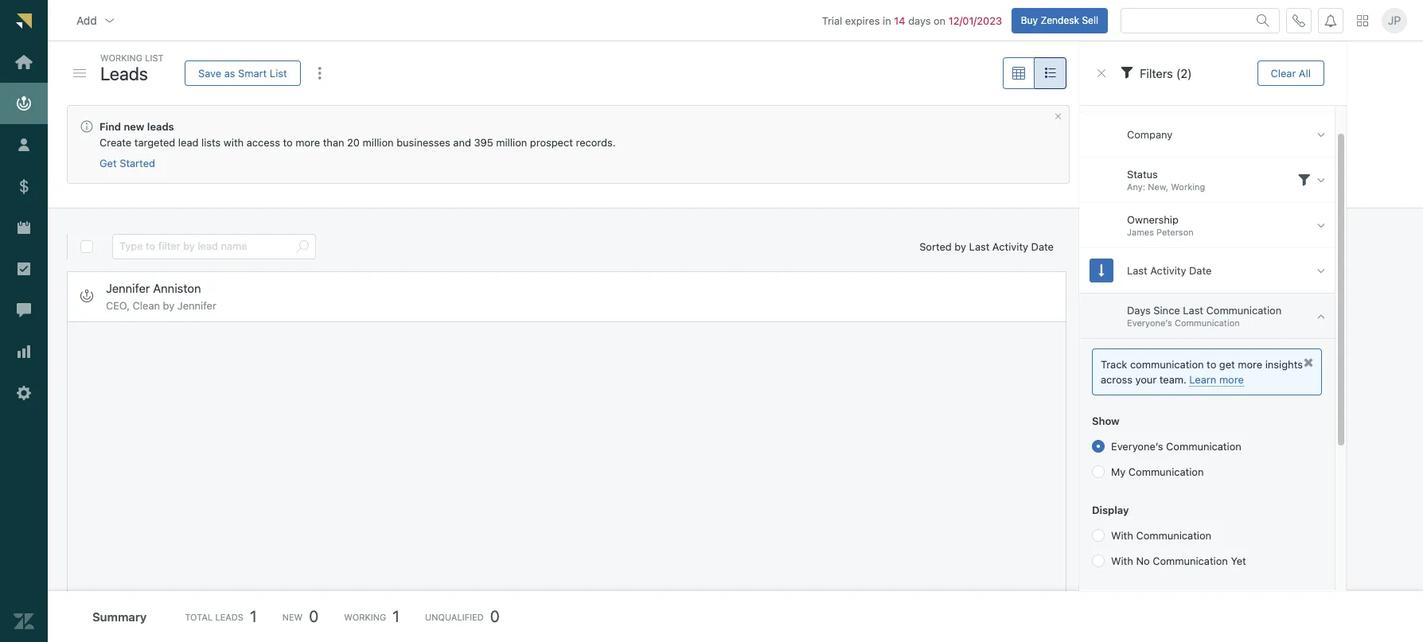 Task type: vqa. For each thing, say whether or not it's contained in the screenshot.
bottommost Jennifer
yes



Task type: describe. For each thing, give the bounding box(es) containing it.
your
[[1135, 373, 1157, 386]]

communication down since
[[1175, 318, 1240, 328]]

clean
[[133, 299, 160, 312]]

new,
[[1148, 182, 1168, 192]]

1 vertical spatial activity
[[1150, 264, 1186, 277]]

smart
[[238, 66, 267, 79]]

save as smart list button
[[185, 60, 301, 86]]

leads image
[[80, 290, 93, 303]]

communication up with no communication yet
[[1136, 529, 1212, 542]]

leads
[[147, 120, 174, 133]]

working for 1
[[344, 612, 386, 622]]

1 vertical spatial everyone's
[[1111, 440, 1163, 453]]

leads inside working list leads
[[100, 62, 148, 84]]

ownership james peterson
[[1127, 213, 1194, 237]]

targeted
[[134, 136, 175, 149]]

filter fill image
[[1121, 66, 1133, 79]]

unqualified 0
[[425, 607, 500, 626]]

on
[[934, 14, 946, 27]]

trial expires in 14 days on 12/01/2023
[[822, 14, 1002, 27]]

jennifer anniston link
[[106, 281, 201, 296]]

summary
[[92, 610, 147, 624]]

zendesk
[[1041, 14, 1079, 26]]

get started
[[99, 157, 155, 170]]

last for since
[[1183, 304, 1204, 317]]

working 1
[[344, 607, 400, 626]]

clear all button
[[1257, 60, 1324, 86]]

1 vertical spatial cancel image
[[1054, 112, 1063, 121]]

filter
[[1092, 593, 1118, 606]]

total
[[185, 612, 213, 622]]

days
[[1127, 304, 1151, 317]]

0 vertical spatial jennifer
[[106, 281, 150, 295]]

1 1 from the left
[[250, 607, 257, 626]]

records.
[[576, 136, 616, 149]]

yet
[[1231, 555, 1246, 568]]

with
[[224, 136, 244, 149]]

and
[[453, 136, 471, 149]]

unqualified
[[425, 612, 484, 622]]

communication up my communication
[[1166, 440, 1242, 453]]

total leads 1
[[185, 607, 257, 626]]

everyone's inside days since last communication everyone's communication
[[1127, 318, 1172, 328]]

sell
[[1082, 14, 1098, 26]]

learn
[[1189, 373, 1216, 386]]

team.
[[1160, 373, 1187, 386]]

communication up the get
[[1206, 304, 1282, 317]]

new
[[124, 120, 144, 133]]

to inside the find new leads create targeted lead lists with access to more than 20 million businesses and 395 million prospect records.
[[283, 136, 293, 149]]

find new leads create targeted lead lists with access to more than 20 million businesses and 395 million prospect records.
[[99, 120, 616, 149]]

learn more link
[[1189, 373, 1244, 386]]

no
[[1136, 555, 1150, 568]]

show
[[1092, 415, 1120, 428]]

last activity date
[[1127, 264, 1212, 277]]

more inside "link"
[[1219, 373, 1244, 386]]

jennifer anniston ceo, clean by jennifer
[[106, 281, 216, 312]]

0 vertical spatial activity
[[992, 240, 1028, 253]]

sorted
[[919, 240, 952, 253]]

started
[[120, 157, 155, 170]]

expires
[[845, 14, 880, 27]]

any:
[[1127, 182, 1145, 192]]

filters
[[1140, 66, 1173, 80]]

list inside 'button'
[[270, 66, 287, 79]]

Type to filter by lead name field
[[119, 235, 290, 259]]

communication
[[1130, 358, 1204, 371]]

add
[[76, 13, 97, 27]]

peterson
[[1157, 227, 1194, 237]]

days
[[908, 14, 931, 27]]

handler image
[[73, 69, 86, 77]]

add button
[[64, 4, 129, 36]]

working inside 'status any: new, working'
[[1171, 182, 1205, 192]]

1 horizontal spatial last
[[1127, 264, 1148, 277]]

my communication
[[1111, 466, 1204, 478]]

1 vertical spatial date
[[1189, 264, 1212, 277]]

0 for new 0
[[309, 607, 319, 626]]

0 vertical spatial cancel image
[[1095, 67, 1108, 80]]

clear all
[[1271, 66, 1311, 79]]

list inside working list leads
[[145, 53, 164, 63]]

buy zendesk sell
[[1021, 14, 1098, 26]]

prospect
[[530, 136, 573, 149]]

clear
[[1271, 66, 1296, 79]]

buy zendesk sell button
[[1011, 8, 1108, 33]]

filters (2)
[[1140, 66, 1192, 80]]

1 vertical spatial search image
[[296, 240, 309, 253]]

395
[[474, 136, 493, 149]]



Task type: locate. For each thing, give the bounding box(es) containing it.
get
[[1219, 358, 1235, 371]]

0 horizontal spatial jennifer
[[106, 281, 150, 295]]

2 vertical spatial working
[[344, 612, 386, 622]]

by
[[955, 240, 966, 253], [163, 299, 175, 312]]

list right smart
[[270, 66, 287, 79]]

1 angle down image from the top
[[1317, 128, 1325, 141]]

info image
[[80, 120, 93, 133]]

businesses
[[397, 136, 450, 149]]

0 horizontal spatial to
[[283, 136, 293, 149]]

ownership
[[1127, 213, 1179, 226]]

0 horizontal spatial by
[[163, 299, 175, 312]]

jennifer down anniston
[[177, 299, 216, 312]]

track communication to get more insights across your team.
[[1101, 358, 1303, 386]]

status
[[1127, 168, 1158, 181]]

0 vertical spatial everyone's
[[1127, 318, 1172, 328]]

1
[[250, 607, 257, 626], [393, 607, 400, 626]]

0 vertical spatial last
[[969, 240, 990, 253]]

1 vertical spatial list
[[270, 66, 287, 79]]

get
[[99, 157, 117, 170]]

(2)
[[1176, 66, 1192, 80]]

1 angle down image from the top
[[1317, 173, 1325, 187]]

to right access
[[283, 136, 293, 149]]

zendesk products image
[[1357, 15, 1368, 26]]

2 vertical spatial more
[[1219, 373, 1244, 386]]

0
[[309, 607, 319, 626], [490, 607, 500, 626]]

list up the leads
[[145, 53, 164, 63]]

1 million from the left
[[363, 136, 394, 149]]

1 with from the top
[[1111, 529, 1133, 542]]

1 vertical spatial more
[[1238, 358, 1263, 371]]

in
[[883, 14, 891, 27]]

1 horizontal spatial search image
[[1257, 14, 1270, 27]]

activity down peterson
[[1150, 264, 1186, 277]]

2 vertical spatial last
[[1183, 304, 1204, 317]]

zendesk image
[[14, 611, 34, 632]]

access
[[247, 136, 280, 149]]

working list leads
[[100, 53, 164, 84]]

0 horizontal spatial search image
[[296, 240, 309, 253]]

buy
[[1021, 14, 1038, 26]]

track
[[1101, 358, 1127, 371]]

2 angle down image from the top
[[1317, 264, 1325, 277]]

2 1 from the left
[[393, 607, 400, 626]]

0 horizontal spatial list
[[145, 53, 164, 63]]

more down the get
[[1219, 373, 1244, 386]]

working
[[100, 53, 142, 63], [1171, 182, 1205, 192], [344, 612, 386, 622]]

0 for unqualified 0
[[490, 607, 500, 626]]

1 vertical spatial leads
[[215, 612, 243, 622]]

with for with no communication yet
[[1111, 555, 1133, 568]]

than
[[323, 136, 344, 149]]

everyone's up my
[[1111, 440, 1163, 453]]

communication down with communication
[[1153, 555, 1228, 568]]

working inside the working 1
[[344, 612, 386, 622]]

bell image
[[1324, 14, 1337, 27]]

2 angle down image from the top
[[1317, 218, 1325, 232]]

communication down everyone's communication
[[1129, 466, 1204, 478]]

angle down image down "clear all" button
[[1317, 128, 1325, 141]]

jp
[[1388, 13, 1401, 27]]

1 horizontal spatial jennifer
[[177, 299, 216, 312]]

1 horizontal spatial million
[[496, 136, 527, 149]]

working for leads
[[100, 53, 142, 63]]

last right long arrow down image
[[1127, 264, 1148, 277]]

activity right sorted
[[992, 240, 1028, 253]]

lists
[[201, 136, 221, 149]]

2 horizontal spatial last
[[1183, 304, 1204, 317]]

since
[[1154, 304, 1180, 317]]

more inside the 'track communication to get more insights across your team.'
[[1238, 358, 1263, 371]]

to left the get
[[1207, 358, 1216, 371]]

0 horizontal spatial working
[[100, 53, 142, 63]]

0 vertical spatial to
[[283, 136, 293, 149]]

2 horizontal spatial working
[[1171, 182, 1205, 192]]

1 vertical spatial with
[[1111, 555, 1133, 568]]

0 horizontal spatial 0
[[309, 607, 319, 626]]

1 vertical spatial angle down image
[[1317, 264, 1325, 277]]

with left no
[[1111, 555, 1133, 568]]

million
[[363, 136, 394, 149], [496, 136, 527, 149]]

1 horizontal spatial by
[[955, 240, 966, 253]]

display
[[1092, 504, 1129, 517]]

my
[[1111, 466, 1126, 478]]

days since last communication everyone's communication
[[1127, 304, 1282, 328]]

12/01/2023
[[949, 14, 1002, 27]]

new 0
[[282, 607, 319, 626]]

calls image
[[1293, 14, 1305, 27]]

0 vertical spatial working
[[100, 53, 142, 63]]

sorted by last activity date
[[919, 240, 1054, 253]]

1 horizontal spatial to
[[1207, 358, 1216, 371]]

by right sorted
[[955, 240, 966, 253]]

last for by
[[969, 240, 990, 253]]

find
[[99, 120, 121, 133]]

14
[[894, 14, 905, 27]]

new
[[282, 612, 303, 622]]

remove image
[[1304, 355, 1314, 369]]

angle down image up angle up image
[[1317, 264, 1325, 277]]

1 vertical spatial to
[[1207, 358, 1216, 371]]

0 horizontal spatial activity
[[992, 240, 1028, 253]]

get started link
[[99, 157, 155, 171]]

1 left unqualified
[[393, 607, 400, 626]]

1 0 from the left
[[309, 607, 319, 626]]

2 with from the top
[[1111, 555, 1133, 568]]

0 vertical spatial leads
[[100, 62, 148, 84]]

ceo,
[[106, 299, 130, 312]]

filter fill image
[[1298, 174, 1311, 186]]

leads right total
[[215, 612, 243, 622]]

with no communication yet
[[1111, 555, 1246, 568]]

0 vertical spatial angle down image
[[1317, 173, 1325, 187]]

everyone's down 'days'
[[1127, 318, 1172, 328]]

jennifer
[[106, 281, 150, 295], [177, 299, 216, 312]]

chevron down image
[[103, 14, 116, 27]]

1 vertical spatial angle down image
[[1317, 218, 1325, 232]]

working right new,
[[1171, 182, 1205, 192]]

2 million from the left
[[496, 136, 527, 149]]

1 horizontal spatial date
[[1189, 264, 1212, 277]]

list
[[145, 53, 164, 63], [270, 66, 287, 79]]

1 vertical spatial working
[[1171, 182, 1205, 192]]

2 0 from the left
[[490, 607, 500, 626]]

more
[[295, 136, 320, 149], [1238, 358, 1263, 371], [1219, 373, 1244, 386]]

with communication
[[1111, 529, 1212, 542]]

leads
[[100, 62, 148, 84], [215, 612, 243, 622]]

20
[[347, 136, 360, 149]]

overflow vertical fill image
[[313, 67, 326, 80]]

working down chevron down icon
[[100, 53, 142, 63]]

0 right unqualified
[[490, 607, 500, 626]]

0 horizontal spatial date
[[1031, 240, 1054, 253]]

1 vertical spatial by
[[163, 299, 175, 312]]

company
[[1127, 128, 1173, 141]]

jp button
[[1382, 8, 1407, 33]]

1 vertical spatial last
[[1127, 264, 1148, 277]]

with down display
[[1111, 529, 1133, 542]]

james
[[1127, 227, 1154, 237]]

1 left new on the bottom left of the page
[[250, 607, 257, 626]]

search image
[[1257, 14, 1270, 27], [296, 240, 309, 253]]

0 horizontal spatial cancel image
[[1054, 112, 1063, 121]]

1 horizontal spatial leads
[[215, 612, 243, 622]]

0 horizontal spatial million
[[363, 136, 394, 149]]

as
[[224, 66, 235, 79]]

1 vertical spatial jennifer
[[177, 299, 216, 312]]

last right sorted
[[969, 240, 990, 253]]

create
[[99, 136, 132, 149]]

all
[[1299, 66, 1311, 79]]

leads inside total leads 1
[[215, 612, 243, 622]]

1 horizontal spatial working
[[344, 612, 386, 622]]

across
[[1101, 373, 1133, 386]]

0 horizontal spatial 1
[[250, 607, 257, 626]]

last inside days since last communication everyone's communication
[[1183, 304, 1204, 317]]

last
[[969, 240, 990, 253], [1127, 264, 1148, 277], [1183, 304, 1204, 317]]

last right since
[[1183, 304, 1204, 317]]

angle up image
[[1317, 309, 1325, 323]]

save as smart list
[[198, 66, 287, 79]]

0 vertical spatial by
[[955, 240, 966, 253]]

0 vertical spatial more
[[295, 136, 320, 149]]

to inside the 'track communication to get more insights across your team.'
[[1207, 358, 1216, 371]]

1 horizontal spatial 0
[[490, 607, 500, 626]]

to
[[283, 136, 293, 149], [1207, 358, 1216, 371]]

working right new 0
[[344, 612, 386, 622]]

jennifer up ceo,
[[106, 281, 150, 295]]

status any: new, working
[[1127, 168, 1205, 192]]

cancel image
[[1095, 67, 1108, 80], [1054, 112, 1063, 121]]

everyone's communication
[[1111, 440, 1242, 453]]

0 vertical spatial list
[[145, 53, 164, 63]]

1 horizontal spatial 1
[[393, 607, 400, 626]]

angle down image
[[1317, 128, 1325, 141], [1317, 264, 1325, 277]]

insights
[[1265, 358, 1303, 371]]

0 horizontal spatial last
[[969, 240, 990, 253]]

1 horizontal spatial cancel image
[[1095, 67, 1108, 80]]

working inside working list leads
[[100, 53, 142, 63]]

0 horizontal spatial leads
[[100, 62, 148, 84]]

1 horizontal spatial list
[[270, 66, 287, 79]]

anniston
[[153, 281, 201, 295]]

0 vertical spatial angle down image
[[1317, 128, 1325, 141]]

more left than at the top of the page
[[295, 136, 320, 149]]

more right the get
[[1238, 358, 1263, 371]]

with for with communication
[[1111, 529, 1133, 542]]

0 vertical spatial search image
[[1257, 14, 1270, 27]]

lead
[[178, 136, 199, 149]]

by down anniston
[[163, 299, 175, 312]]

million right the 395
[[496, 136, 527, 149]]

long arrow down image
[[1099, 264, 1104, 277]]

by inside 'jennifer anniston ceo, clean by jennifer'
[[163, 299, 175, 312]]

angle down image
[[1317, 173, 1325, 187], [1317, 218, 1325, 232]]

more inside the find new leads create targeted lead lists with access to more than 20 million businesses and 395 million prospect records.
[[295, 136, 320, 149]]

million right 20 on the left of the page
[[363, 136, 394, 149]]

0 vertical spatial date
[[1031, 240, 1054, 253]]

1 horizontal spatial activity
[[1150, 264, 1186, 277]]

trial
[[822, 14, 842, 27]]

0 right new on the bottom left of the page
[[309, 607, 319, 626]]

leads right handler image
[[100, 62, 148, 84]]

0 vertical spatial with
[[1111, 529, 1133, 542]]

save
[[198, 66, 221, 79]]

learn more
[[1189, 373, 1244, 386]]



